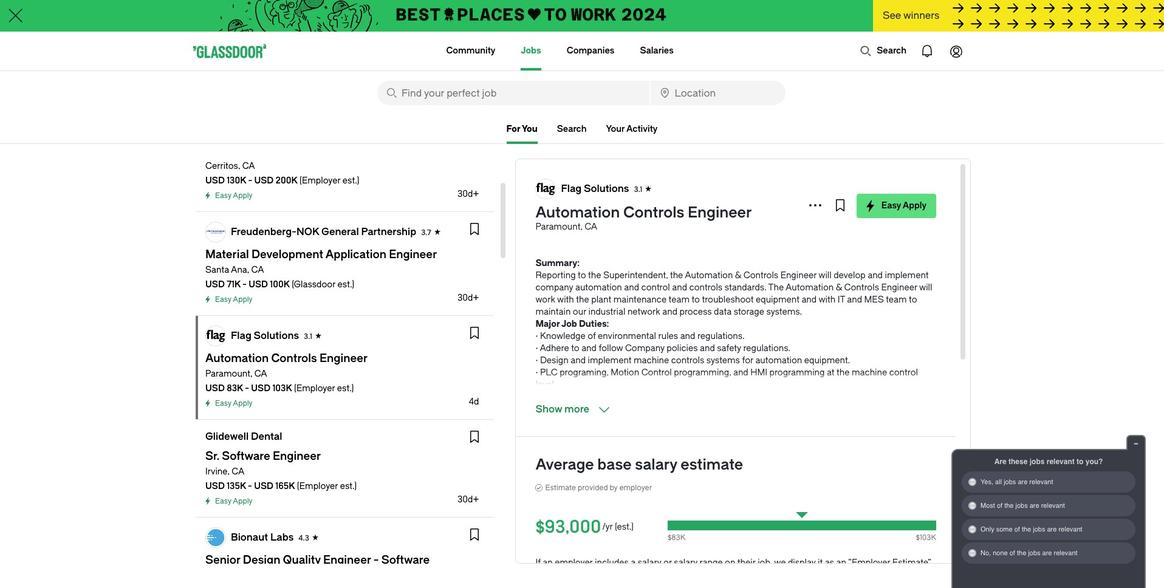Task type: vqa. For each thing, say whether or not it's contained in the screenshot.
USD 71K
yes



Task type: describe. For each thing, give the bounding box(es) containing it.
0 vertical spatial implement
[[885, 270, 929, 281]]

see
[[655, 582, 669, 588]]

usd 103k
[[251, 383, 292, 394]]

0 vertical spatial "glassdoor
[[726, 570, 771, 580]]

your activity
[[606, 124, 658, 134]]

estimate provided by employer
[[545, 484, 652, 492]]

(employer for usd 165k
[[297, 481, 338, 492]]

base
[[597, 456, 632, 473]]

apply for santa ana, ca usd 71k - usd 100k (glassdoor est.)
[[233, 295, 253, 304]]

and left follow
[[581, 343, 597, 354]]

estimates,"
[[608, 582, 653, 588]]

hmi
[[750, 368, 767, 378]]

to left you? on the right bottom of the page
[[1077, 457, 1084, 466]]

usd 83k
[[205, 383, 243, 394]]

3.7
[[421, 228, 431, 237]]

usd 71k
[[205, 279, 240, 290]]

2 horizontal spatial automation
[[786, 283, 834, 293]]

range
[[700, 558, 723, 568]]

easy for irvine, ca usd 135k - usd 165k (employer est.)
[[215, 497, 231, 505]]

network
[[628, 307, 660, 317]]

job,
[[758, 558, 772, 568]]

1 vertical spatial will
[[919, 283, 932, 293]]

show more
[[535, 403, 589, 415]]

programming
[[769, 368, 825, 378]]

1 horizontal spatial 3.1
[[634, 185, 642, 194]]

develop
[[834, 270, 866, 281]]

2 30d+ from the top
[[457, 293, 479, 303]]

0 vertical spatial employer
[[619, 484, 652, 492]]

1 horizontal spatial machine
[[852, 368, 887, 378]]

are these jobs relevant to you?
[[994, 457, 1103, 466]]

of right most
[[997, 502, 1003, 510]]

salary right or
[[674, 558, 698, 568]]

glidewell
[[205, 431, 249, 442]]

salary right base
[[635, 456, 677, 473]]

2 an from the left
[[836, 558, 846, 568]]

plc
[[540, 368, 558, 378]]

the right superintendent,
[[670, 270, 683, 281]]

automation inside automation controls engineer paramount, ca
[[535, 204, 620, 221]]

the right at
[[837, 368, 850, 378]]

job
[[561, 319, 577, 329]]

1 an from the left
[[543, 558, 553, 568]]

ca for paramount, ca usd 83k - usd 103k (employer est.)
[[254, 369, 267, 379]]

if
[[814, 570, 819, 580]]

if an employer includes a salary or salary range on their job, we display it as an "employer estimate". if a job has no salary data, glassdoor displays a "glassdoor estimate" if available.  to learn more about "glassdoor estimates," see our
[[535, 558, 932, 588]]

1 vertical spatial "glassdoor
[[561, 582, 606, 588]]

you
[[522, 124, 538, 134]]

1 with from the left
[[557, 295, 574, 305]]

jobs up no, none of the jobs are relevant
[[1033, 526, 1045, 533]]

for
[[506, 124, 520, 134]]

industrial
[[588, 307, 625, 317]]

the right most
[[1004, 502, 1014, 510]]

relevant down only some of the jobs are relevant
[[1054, 549, 1078, 557]]

includes
[[595, 558, 629, 568]]

superintendent,
[[603, 270, 668, 281]]

0 horizontal spatial machine
[[634, 355, 669, 366]]

Search keyword field
[[377, 81, 649, 105]]

easy apply for santa ana, ca usd 71k - usd 100k (glassdoor est.)
[[215, 295, 253, 304]]

and down the for
[[733, 368, 748, 378]]

1 vertical spatial engineer
[[780, 270, 817, 281]]

- for paramount,
[[245, 383, 249, 394]]

4 · from the top
[[535, 368, 538, 378]]

apply for paramount, ca usd 83k - usd 103k (employer est.)
[[233, 399, 253, 408]]

provided
[[578, 484, 608, 492]]

0 vertical spatial control
[[641, 283, 670, 293]]

are down these
[[1018, 478, 1028, 486]]

1 horizontal spatial flag solutions logo image
[[536, 179, 556, 199]]

search button
[[854, 39, 913, 63]]

1 team from the left
[[669, 295, 690, 305]]

1 vertical spatial regulations.
[[743, 343, 791, 354]]

dental
[[251, 431, 282, 442]]

systems.
[[766, 307, 802, 317]]

are down only some of the jobs are relevant
[[1042, 549, 1052, 557]]

and up programing,
[[571, 355, 586, 366]]

available.
[[821, 570, 858, 580]]

jobs link
[[521, 32, 541, 70]]

data,
[[619, 570, 639, 580]]

mes
[[864, 295, 884, 305]]

/yr
[[602, 522, 613, 532]]

jobs right "all"
[[1004, 478, 1016, 486]]

1 horizontal spatial automation
[[685, 270, 733, 281]]

companies
[[567, 46, 614, 56]]

and up mes
[[868, 270, 883, 281]]

employer inside if an employer includes a salary or salary range on their job, we display it as an "employer estimate". if a job has no salary data, glassdoor displays a "glassdoor estimate" if available.  to learn more about "glassdoor estimates," see our
[[555, 558, 593, 568]]

systems
[[706, 355, 740, 366]]

30d+ for cerritos, ca
[[457, 189, 479, 199]]

our inside summary: reporting to the superintendent, the automation & controls engineer will develop and implement company automation and control and controls standards. the automation & controls engineer will work with the plant maintenance team to troubleshoot equipment and with it and mes team to maintain our industrial network and process data storage systems. major job duties: · knowledge of environmental rules and regulations. · adhere to and follow company policies and safety regulations. · design and implement machine controls systems for automation equipment. · plc programing, motion control programming, and hmi programming at the machine control level.
[[573, 307, 586, 317]]

activity
[[626, 124, 658, 134]]

labs
[[270, 532, 294, 543]]

show more button
[[535, 402, 611, 417]]

these
[[1009, 457, 1028, 466]]

summary:
[[535, 258, 580, 269]]

glassdoor
[[641, 570, 682, 580]]

1 vertical spatial automation
[[755, 355, 802, 366]]

0 horizontal spatial search
[[557, 124, 587, 134]]

as
[[825, 558, 834, 568]]

see
[[883, 10, 901, 21]]

cerritos,
[[205, 161, 240, 171]]

relevant up only some of the jobs are relevant
[[1041, 502, 1065, 510]]

(est.)
[[615, 522, 634, 532]]

control
[[641, 368, 672, 378]]

more inside popup button
[[564, 403, 589, 415]]

flag inside the "jobs list" element
[[231, 330, 251, 341]]

average
[[535, 456, 594, 473]]

the
[[768, 283, 784, 293]]

2 horizontal spatial controls
[[844, 283, 879, 293]]

ca for irvine, ca usd 135k - usd 165k (employer est.)
[[232, 467, 244, 477]]

0 horizontal spatial &
[[735, 270, 741, 281]]

for
[[742, 355, 753, 366]]

nok
[[296, 226, 319, 238]]

bionaut labs
[[231, 532, 294, 543]]

estimate
[[545, 484, 576, 492]]

usd 200k
[[254, 176, 298, 186]]

most of the jobs are relevant
[[981, 502, 1065, 510]]

salary down includes
[[593, 570, 617, 580]]

are
[[994, 457, 1007, 466]]

flag solutions logo image inside the "jobs list" element
[[206, 326, 225, 346]]

or
[[663, 558, 672, 568]]

est.) for irvine, ca usd 135k - usd 165k (employer est.)
[[340, 481, 357, 492]]

ana,
[[231, 265, 249, 275]]

1 · from the top
[[535, 331, 538, 341]]

see winners link
[[873, 0, 1164, 33]]

freudenberg-
[[231, 226, 296, 238]]

apply inside easy apply button
[[903, 200, 927, 211]]

companies link
[[567, 32, 614, 70]]

easy apply button
[[857, 194, 936, 218]]

about
[[535, 582, 559, 588]]

relevant left you? on the right bottom of the page
[[1047, 457, 1075, 466]]

to right mes
[[909, 295, 917, 305]]

cerritos, ca usd 130k - usd 200k (employer est.)
[[205, 161, 359, 186]]

and right it
[[847, 295, 862, 305]]

company
[[625, 343, 665, 354]]

learn
[[872, 570, 892, 580]]

relevant down the are these jobs relevant to you?
[[1029, 478, 1053, 486]]

adhere
[[540, 343, 569, 354]]

santa
[[205, 265, 229, 275]]

and up policies
[[680, 331, 695, 341]]

has
[[564, 570, 579, 580]]

0 vertical spatial regulations.
[[697, 331, 745, 341]]

jobs down yes, all jobs are relevant
[[1016, 502, 1028, 510]]

design
[[540, 355, 569, 366]]

$93,000
[[535, 517, 601, 537]]

to down knowledge
[[571, 343, 579, 354]]

for you link
[[506, 122, 538, 137]]

0 horizontal spatial will
[[819, 270, 832, 281]]

winners
[[903, 10, 940, 21]]

$93,000 /yr (est.)
[[535, 517, 634, 537]]

freudenberg-nok general partnership logo image
[[206, 222, 225, 242]]



Task type: locate. For each thing, give the bounding box(es) containing it.
no,
[[981, 549, 991, 557]]

3.1 down (glassdoor
[[304, 332, 312, 341]]

0 vertical spatial &
[[735, 270, 741, 281]]

and up systems.
[[802, 295, 817, 305]]

a down range
[[719, 570, 724, 580]]

only
[[981, 526, 994, 533]]

4d
[[469, 397, 479, 407]]

0 vertical spatial controls
[[689, 283, 722, 293]]

0 horizontal spatial team
[[669, 295, 690, 305]]

ca for cerritos, ca usd 130k - usd 200k (employer est.)
[[242, 161, 255, 171]]

a up data,
[[631, 558, 636, 568]]

(employer inside irvine, ca usd 135k - usd 165k (employer est.)
[[297, 481, 338, 492]]

- down ana,
[[242, 279, 247, 290]]

1 horizontal spatial "glassdoor
[[726, 570, 771, 580]]

lottie animation container image
[[398, 32, 447, 69], [398, 32, 447, 69], [913, 36, 942, 66], [913, 36, 942, 66], [942, 36, 971, 66], [860, 45, 872, 57], [860, 45, 872, 57]]

0 vertical spatial controls
[[623, 204, 684, 221]]

1 vertical spatial automation
[[685, 270, 733, 281]]

engineer inside automation controls engineer paramount, ca
[[688, 204, 752, 221]]

implement down follow
[[588, 355, 632, 366]]

implement right 'develop'
[[885, 270, 929, 281]]

policies
[[667, 343, 698, 354]]

- inside santa ana, ca usd 71k - usd 100k (glassdoor est.)
[[242, 279, 247, 290]]

it
[[838, 295, 845, 305]]

a
[[631, 558, 636, 568], [543, 570, 548, 580], [719, 570, 724, 580]]

0 horizontal spatial solutions
[[254, 330, 299, 341]]

0 horizontal spatial engineer
[[688, 204, 752, 221]]

0 horizontal spatial control
[[641, 283, 670, 293]]

solutions up automation controls engineer paramount, ca
[[584, 183, 629, 194]]

display
[[788, 558, 816, 568]]

paramount, inside "paramount, ca usd 83k - usd 103k (employer est.)"
[[205, 369, 252, 379]]

it
[[818, 558, 823, 568]]

jobs
[[521, 46, 541, 56]]

more inside if an employer includes a salary or salary range on their job, we display it as an "employer estimate". if a job has no salary data, glassdoor displays a "glassdoor estimate" if available.  to learn more about "glassdoor estimates," see our
[[894, 570, 916, 580]]

est.) for paramount, ca usd 83k - usd 103k (employer est.)
[[337, 383, 354, 394]]

an right as at the bottom right of page
[[836, 558, 846, 568]]

- inside irvine, ca usd 135k - usd 165k (employer est.)
[[248, 481, 252, 492]]

1 vertical spatial 3.1
[[304, 332, 312, 341]]

of right some
[[1014, 526, 1020, 533]]

2 none field from the left
[[650, 81, 786, 105]]

0 horizontal spatial automation
[[575, 283, 622, 293]]

freudenberg-nok general partnership
[[231, 226, 416, 238]]

estimate".
[[892, 558, 932, 568]]

team up process
[[669, 295, 690, 305]]

salary up glassdoor
[[638, 558, 661, 568]]

est.) inside irvine, ca usd 135k - usd 165k (employer est.)
[[340, 481, 357, 492]]

3.1 up automation controls engineer paramount, ca
[[634, 185, 642, 194]]

est.) inside 'cerritos, ca usd 130k - usd 200k (employer est.)'
[[343, 176, 359, 186]]

search down see
[[877, 46, 906, 56]]

est.) inside santa ana, ca usd 71k - usd 100k (glassdoor est.)
[[338, 279, 354, 290]]

1 vertical spatial controls
[[671, 355, 704, 366]]

0 vertical spatial paramount,
[[535, 222, 582, 232]]

salaries link
[[640, 32, 674, 70]]

ca inside "paramount, ca usd 83k - usd 103k (employer est.)"
[[254, 369, 267, 379]]

- inside 'cerritos, ca usd 130k - usd 200k (employer est.)'
[[248, 176, 252, 186]]

·
[[535, 331, 538, 341], [535, 343, 538, 354], [535, 355, 538, 366], [535, 368, 538, 378]]

(glassdoor
[[292, 279, 335, 290]]

- inside "paramount, ca usd 83k - usd 103k (employer est.)"
[[245, 383, 249, 394]]

2 vertical spatial automation
[[786, 283, 834, 293]]

the up plant
[[588, 270, 601, 281]]

plant
[[591, 295, 611, 305]]

automation up programming
[[755, 355, 802, 366]]

and down superintendent,
[[624, 283, 639, 293]]

0 horizontal spatial 3.1
[[304, 332, 312, 341]]

0 vertical spatial our
[[573, 307, 586, 317]]

of
[[588, 331, 596, 341], [997, 502, 1003, 510], [1014, 526, 1020, 533], [1010, 549, 1015, 557]]

apply
[[233, 191, 253, 200], [903, 200, 927, 211], [233, 295, 253, 304], [233, 399, 253, 408], [233, 497, 253, 505]]

on
[[725, 558, 735, 568]]

job
[[550, 570, 562, 580]]

(employer right usd 165k
[[297, 481, 338, 492]]

controls up troubleshoot
[[689, 283, 722, 293]]

- right usd 83k
[[245, 383, 249, 394]]

0 vertical spatial automation
[[575, 283, 622, 293]]

search
[[877, 46, 906, 56], [557, 124, 587, 134]]

"glassdoor down no
[[561, 582, 606, 588]]

search right you
[[557, 124, 587, 134]]

more right show
[[564, 403, 589, 415]]

automation up plant
[[575, 283, 622, 293]]

0 horizontal spatial paramount,
[[205, 369, 252, 379]]

our
[[573, 307, 586, 317], [672, 582, 685, 588]]

2 if from the top
[[535, 570, 541, 580]]

employer up has
[[555, 558, 593, 568]]

3 · from the top
[[535, 355, 538, 366]]

ca inside santa ana, ca usd 71k - usd 100k (glassdoor est.)
[[251, 265, 264, 275]]

flag
[[561, 183, 582, 194], [231, 330, 251, 341]]

no
[[581, 570, 591, 580]]

some
[[996, 526, 1013, 533]]

1 vertical spatial 30d+
[[457, 293, 479, 303]]

& up it
[[836, 283, 842, 293]]

the left plant
[[576, 295, 589, 305]]

-
[[248, 176, 252, 186], [242, 279, 247, 290], [245, 383, 249, 394], [248, 481, 252, 492]]

0 horizontal spatial none field
[[377, 81, 649, 105]]

1 horizontal spatial with
[[819, 295, 835, 305]]

1 30d+ from the top
[[457, 189, 479, 199]]

follow
[[599, 343, 623, 354]]

· down major
[[535, 331, 538, 341]]

apply for irvine, ca usd 135k - usd 165k (employer est.)
[[233, 497, 253, 505]]

0 horizontal spatial controls
[[623, 204, 684, 221]]

none field the search keyword
[[377, 81, 649, 105]]

"glassdoor
[[726, 570, 771, 580], [561, 582, 606, 588]]

0 horizontal spatial "glassdoor
[[561, 582, 606, 588]]

easy apply for irvine, ca usd 135k - usd 165k (employer est.)
[[215, 497, 253, 505]]

relevant up no, none of the jobs are relevant
[[1059, 526, 1082, 533]]

none
[[993, 549, 1008, 557]]

2 vertical spatial (employer
[[297, 481, 338, 492]]

no, none of the jobs are relevant
[[981, 549, 1078, 557]]

1 horizontal spatial paramount,
[[535, 222, 582, 232]]

with down company
[[557, 295, 574, 305]]

usd 165k
[[254, 481, 295, 492]]

level.
[[535, 380, 556, 390]]

None field
[[377, 81, 649, 105], [650, 81, 786, 105]]

easy for paramount, ca usd 83k - usd 103k (employer est.)
[[215, 399, 231, 408]]

0 horizontal spatial automation
[[535, 204, 620, 221]]

safety
[[717, 343, 741, 354]]

estimate
[[681, 456, 743, 473]]

1 horizontal spatial &
[[836, 283, 842, 293]]

2 horizontal spatial a
[[719, 570, 724, 580]]

0 horizontal spatial implement
[[588, 355, 632, 366]]

3 30d+ from the top
[[457, 495, 479, 505]]

community
[[446, 46, 495, 56]]

1 vertical spatial control
[[889, 368, 918, 378]]

(employer right usd 103k
[[294, 383, 335, 394]]

are up no, none of the jobs are relevant
[[1047, 526, 1057, 533]]

jobs
[[1030, 457, 1045, 466], [1004, 478, 1016, 486], [1016, 502, 1028, 510], [1033, 526, 1045, 533], [1028, 549, 1040, 557]]

jobs list element
[[196, 25, 494, 588]]

flag solutions inside the "jobs list" element
[[231, 330, 299, 341]]

0 horizontal spatial flag
[[231, 330, 251, 341]]

jobs right these
[[1030, 457, 1045, 466]]

the right some
[[1022, 526, 1031, 533]]

1 horizontal spatial a
[[631, 558, 636, 568]]

$83k
[[668, 533, 685, 542]]

none field search location
[[650, 81, 786, 105]]

2 team from the left
[[886, 295, 907, 305]]

implement
[[885, 270, 929, 281], [588, 355, 632, 366]]

1 vertical spatial implement
[[588, 355, 632, 366]]

controls
[[689, 283, 722, 293], [671, 355, 704, 366]]

- right the usd 130k
[[248, 176, 252, 186]]

3.1 inside the "jobs list" element
[[304, 332, 312, 341]]

2 · from the top
[[535, 343, 538, 354]]

more down estimate".
[[894, 570, 916, 580]]

1 if from the top
[[535, 558, 541, 568]]

"glassdoor down their at the right bottom of page
[[726, 570, 771, 580]]

environmental
[[598, 331, 656, 341]]

0 vertical spatial solutions
[[584, 183, 629, 194]]

$103k
[[916, 533, 936, 542]]

duties:
[[579, 319, 609, 329]]

paramount, ca usd 83k - usd 103k (employer est.)
[[205, 369, 354, 394]]

0 vertical spatial more
[[564, 403, 589, 415]]

- for irvine,
[[248, 481, 252, 492]]

for you
[[506, 124, 538, 134]]

0 vertical spatial search
[[877, 46, 906, 56]]

0 vertical spatial engineer
[[688, 204, 752, 221]]

bionaut
[[231, 532, 268, 543]]

machine
[[634, 355, 669, 366], [852, 368, 887, 378]]

0 vertical spatial will
[[819, 270, 832, 281]]

0 vertical spatial if
[[535, 558, 541, 568]]

will
[[819, 270, 832, 281], [919, 283, 932, 293]]

usd 130k
[[205, 176, 246, 186]]

a up about
[[543, 570, 548, 580]]

machine right at
[[852, 368, 887, 378]]

1 vertical spatial flag solutions
[[231, 330, 299, 341]]

knowledge
[[540, 331, 586, 341]]

work
[[535, 295, 555, 305]]

controls down policies
[[671, 355, 704, 366]]

usd 135k
[[205, 481, 246, 492]]

1 horizontal spatial search
[[877, 46, 906, 56]]

community link
[[446, 32, 495, 70]]

equipment
[[756, 295, 799, 305]]

easy for santa ana, ca usd 71k - usd 100k (glassdoor est.)
[[215, 295, 231, 304]]

general
[[321, 226, 359, 238]]

an up job
[[543, 558, 553, 568]]

paramount, inside automation controls engineer paramount, ca
[[535, 222, 582, 232]]

and
[[868, 270, 883, 281], [624, 283, 639, 293], [672, 283, 687, 293], [802, 295, 817, 305], [847, 295, 862, 305], [662, 307, 677, 317], [680, 331, 695, 341], [581, 343, 597, 354], [700, 343, 715, 354], [571, 355, 586, 366], [733, 368, 748, 378]]

solutions up "paramount, ca usd 83k - usd 103k (employer est.)"
[[254, 330, 299, 341]]

1 vertical spatial more
[[894, 570, 916, 580]]

paramount, up "summary:"
[[535, 222, 582, 232]]

and up process
[[672, 283, 687, 293]]

1 vertical spatial employer
[[555, 558, 593, 568]]

1 horizontal spatial automation
[[755, 355, 802, 366]]

(employer for usd 200k
[[300, 176, 340, 186]]

all
[[995, 478, 1002, 486]]

solutions inside the "jobs list" element
[[254, 330, 299, 341]]

1 horizontal spatial control
[[889, 368, 918, 378]]

lottie animation container image
[[942, 36, 971, 66]]

team
[[669, 295, 690, 305], [886, 295, 907, 305]]

bionaut labs logo image
[[206, 528, 225, 547]]

2 with from the left
[[819, 295, 835, 305]]

our up job
[[573, 307, 586, 317]]

0 vertical spatial automation
[[535, 204, 620, 221]]

2 vertical spatial controls
[[844, 283, 879, 293]]

salary
[[635, 456, 677, 473], [638, 558, 661, 568], [674, 558, 698, 568], [593, 570, 617, 580]]

automation right the
[[786, 283, 834, 293]]

1 horizontal spatial controls
[[743, 270, 778, 281]]

2 horizontal spatial engineer
[[881, 283, 917, 293]]

jobs down only some of the jobs are relevant
[[1028, 549, 1040, 557]]

1 horizontal spatial flag solutions
[[561, 183, 629, 194]]

0 vertical spatial machine
[[634, 355, 669, 366]]

1 horizontal spatial our
[[672, 582, 685, 588]]

paramount, up usd 83k
[[205, 369, 252, 379]]

ca inside irvine, ca usd 135k - usd 165k (employer est.)
[[232, 467, 244, 477]]

flag down search "link"
[[561, 183, 582, 194]]

& up standards.
[[735, 270, 741, 281]]

(employer inside "paramount, ca usd 83k - usd 103k (employer est.)"
[[294, 383, 335, 394]]

1 vertical spatial search
[[557, 124, 587, 134]]

- for cerritos,
[[248, 176, 252, 186]]

ca inside automation controls engineer paramount, ca
[[585, 222, 597, 232]]

santa ana, ca usd 71k - usd 100k (glassdoor est.)
[[205, 265, 354, 290]]

flag solutions logo image
[[536, 179, 556, 199], [206, 326, 225, 346]]

you?
[[1086, 457, 1103, 466]]

· left plc at the bottom left of the page
[[535, 368, 538, 378]]

1 none field from the left
[[377, 81, 649, 105]]

ca inside 'cerritos, ca usd 130k - usd 200k (employer est.)'
[[242, 161, 255, 171]]

1 vertical spatial paramount,
[[205, 369, 252, 379]]

regulations. up safety
[[697, 331, 745, 341]]

(employer right usd 200k
[[300, 176, 340, 186]]

flag solutions
[[561, 183, 629, 194], [231, 330, 299, 341]]

· left adhere
[[535, 343, 538, 354]]

"employer
[[848, 558, 890, 568]]

1 vertical spatial (employer
[[294, 383, 335, 394]]

0 vertical spatial 30d+
[[457, 189, 479, 199]]

· left design
[[535, 355, 538, 366]]

the right none
[[1017, 549, 1026, 557]]

flag down usd 71k on the top left
[[231, 330, 251, 341]]

Search location field
[[650, 81, 786, 105]]

company
[[535, 283, 573, 293]]

displays
[[685, 570, 717, 580]]

of down duties:
[[588, 331, 596, 341]]

to up process
[[692, 295, 700, 305]]

to
[[860, 570, 869, 580]]

2 vertical spatial engineer
[[881, 283, 917, 293]]

2 vertical spatial 30d+
[[457, 495, 479, 505]]

easy apply inside easy apply button
[[881, 200, 927, 211]]

est.) inside "paramount, ca usd 83k - usd 103k (employer est.)"
[[337, 383, 354, 394]]

search inside button
[[877, 46, 906, 56]]

est.)
[[343, 176, 359, 186], [338, 279, 354, 290], [337, 383, 354, 394], [340, 481, 357, 492]]

team right mes
[[886, 295, 907, 305]]

1 horizontal spatial an
[[836, 558, 846, 568]]

1 vertical spatial machine
[[852, 368, 887, 378]]

1 horizontal spatial will
[[919, 283, 932, 293]]

yes, all jobs are relevant
[[981, 478, 1053, 486]]

1 horizontal spatial implement
[[885, 270, 929, 281]]

your activity link
[[606, 122, 658, 137]]

and up systems
[[700, 343, 715, 354]]

our inside if an employer includes a salary or salary range on their job, we display it as an "employer estimate". if a job has no salary data, glassdoor displays a "glassdoor estimate" if available.  to learn more about "glassdoor estimates," see our
[[672, 582, 685, 588]]

maintenance
[[613, 295, 667, 305]]

(employer for usd 103k
[[294, 383, 335, 394]]

flag solutions up "paramount, ca usd 83k - usd 103k (employer est.)"
[[231, 330, 299, 341]]

1 horizontal spatial team
[[886, 295, 907, 305]]

0 horizontal spatial a
[[543, 570, 548, 580]]

regulations.
[[697, 331, 745, 341], [743, 343, 791, 354]]

engineer
[[688, 204, 752, 221], [780, 270, 817, 281], [881, 283, 917, 293]]

flag solutions up automation controls engineer paramount, ca
[[561, 183, 629, 194]]

1 vertical spatial flag
[[231, 330, 251, 341]]

to right reporting
[[578, 270, 586, 281]]

1 vertical spatial flag solutions logo image
[[206, 326, 225, 346]]

0 vertical spatial flag solutions
[[561, 183, 629, 194]]

regulations. up the for
[[743, 343, 791, 354]]

automation up "summary:"
[[535, 204, 620, 221]]

1 vertical spatial &
[[836, 283, 842, 293]]

employer right by
[[619, 484, 652, 492]]

- right usd 135k
[[248, 481, 252, 492]]

0 horizontal spatial flag solutions
[[231, 330, 299, 341]]

1 vertical spatial if
[[535, 570, 541, 580]]

and up rules
[[662, 307, 677, 317]]

(employer inside 'cerritos, ca usd 130k - usd 200k (employer est.)'
[[300, 176, 340, 186]]

of inside summary: reporting to the superintendent, the automation & controls engineer will develop and implement company automation and control and controls standards. the automation & controls engineer will work with the plant maintenance team to troubleshoot equipment and with it and mes team to maintain our industrial network and process data storage systems. major job duties: · knowledge of environmental rules and regulations. · adhere to and follow company policies and safety regulations. · design and implement machine controls systems for automation equipment. · plc programing, motion control programming, and hmi programming at the machine control level.
[[588, 331, 596, 341]]

most
[[981, 502, 995, 510]]

automation up troubleshoot
[[685, 270, 733, 281]]

0 horizontal spatial employer
[[555, 558, 593, 568]]

average base salary estimate
[[535, 456, 743, 473]]

your
[[606, 124, 625, 134]]

est.) for cerritos, ca usd 130k - usd 200k (employer est.)
[[343, 176, 359, 186]]

with left it
[[819, 295, 835, 305]]

their
[[737, 558, 756, 568]]

machine up control
[[634, 355, 669, 366]]

easy apply for paramount, ca usd 83k - usd 103k (employer est.)
[[215, 399, 253, 408]]

0 horizontal spatial more
[[564, 403, 589, 415]]

0 horizontal spatial an
[[543, 558, 553, 568]]

1 vertical spatial controls
[[743, 270, 778, 281]]

control
[[641, 283, 670, 293], [889, 368, 918, 378]]

easy inside easy apply button
[[881, 200, 901, 211]]

controls inside automation controls engineer paramount, ca
[[623, 204, 684, 221]]

1 vertical spatial our
[[672, 582, 685, 588]]

30d+ for glidewell dental
[[457, 495, 479, 505]]

0 vertical spatial flag
[[561, 183, 582, 194]]

ca
[[242, 161, 255, 171], [585, 222, 597, 232], [251, 265, 264, 275], [254, 369, 267, 379], [232, 467, 244, 477]]

of right none
[[1010, 549, 1015, 557]]

1 horizontal spatial solutions
[[584, 183, 629, 194]]

0 vertical spatial flag solutions logo image
[[536, 179, 556, 199]]

0 vertical spatial (employer
[[300, 176, 340, 186]]

relevant
[[1047, 457, 1075, 466], [1029, 478, 1053, 486], [1041, 502, 1065, 510], [1059, 526, 1082, 533], [1054, 549, 1078, 557]]

our right see
[[672, 582, 685, 588]]

0 horizontal spatial with
[[557, 295, 574, 305]]

0 horizontal spatial flag solutions logo image
[[206, 326, 225, 346]]

1 vertical spatial solutions
[[254, 330, 299, 341]]

1 horizontal spatial flag
[[561, 183, 582, 194]]

1 horizontal spatial employer
[[619, 484, 652, 492]]

are up only some of the jobs are relevant
[[1030, 502, 1039, 510]]



